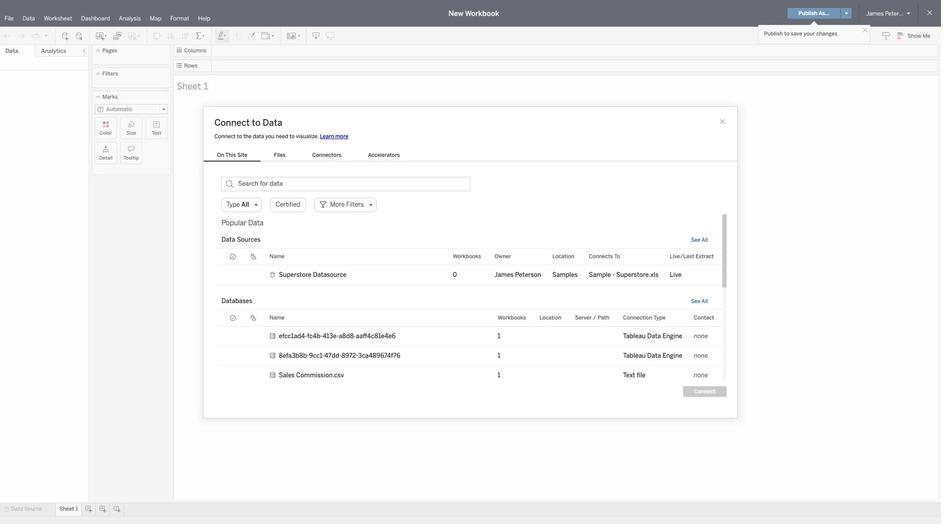 Task type: describe. For each thing, give the bounding box(es) containing it.
server / path
[[575, 315, 609, 321]]

superstore datasource
[[279, 271, 346, 279]]

live/last
[[670, 253, 694, 260]]

me
[[923, 33, 930, 39]]

row containing 8efa3b8b-9cc1-47dd-8972-3ca489674f76
[[217, 346, 722, 366]]

see all for 1
[[691, 298, 708, 304]]

to
[[614, 253, 620, 260]]

0 vertical spatial james
[[866, 10, 884, 17]]

contact
[[694, 315, 714, 321]]

help
[[198, 15, 210, 22]]

owner
[[495, 253, 511, 260]]

connectors
[[312, 152, 341, 158]]

this
[[225, 152, 236, 158]]

connect for connect to data
[[214, 117, 250, 128]]

1 horizontal spatial sheet 1
[[177, 79, 209, 92]]

list box containing on this site
[[204, 150, 413, 162]]

name for data sources
[[270, 253, 285, 260]]

live/last extract
[[670, 253, 714, 260]]

need
[[276, 133, 288, 139]]

1 vertical spatial location
[[539, 315, 561, 321]]

type
[[654, 315, 666, 321]]

popular data
[[221, 219, 263, 227]]

1 for sales commission.csv
[[498, 372, 500, 379]]

learn
[[320, 133, 334, 139]]

file
[[637, 372, 646, 379]]

to for save
[[784, 31, 790, 37]]

james peterson inside row
[[495, 271, 541, 279]]

publish as... button
[[787, 8, 841, 19]]

text for text file
[[623, 372, 635, 379]]

extract
[[696, 253, 714, 260]]

certified button
[[270, 198, 306, 212]]

tableau for 8efa3b8b-9cc1-47dd-8972-3ca489674f76
[[623, 352, 646, 360]]

8efa3b8b-
[[279, 352, 309, 360]]

rows
[[184, 63, 197, 69]]

connect to the data you need to visualize. learn more
[[214, 133, 348, 139]]

close image
[[861, 26, 869, 34]]

connect for connect
[[694, 388, 716, 395]]

connects
[[589, 253, 613, 260]]

data source
[[11, 506, 42, 512]]

as...
[[819, 10, 829, 16]]

all for 1
[[702, 298, 708, 304]]

name for databases
[[270, 315, 285, 321]]

connection type
[[623, 315, 666, 321]]

totals image
[[195, 31, 206, 40]]

tooltip
[[123, 155, 139, 161]]

show me button
[[893, 29, 938, 43]]

new
[[449, 9, 463, 18]]

0 horizontal spatial replay animation image
[[31, 31, 40, 40]]

undo image
[[3, 31, 12, 40]]

tableau for efcc1ad4-fc4b-413e-a8d8-aaff4c81e4e6
[[623, 332, 646, 340]]

sample
[[589, 271, 611, 279]]

engine for aaff4c81e4e6
[[663, 332, 682, 340]]

james inside row
[[495, 271, 514, 279]]

dashboard
[[81, 15, 110, 22]]

connects to
[[589, 253, 620, 260]]

sources
[[237, 236, 261, 243]]

path
[[598, 315, 609, 321]]

show/hide cards image
[[286, 31, 301, 40]]

changes
[[816, 31, 837, 37]]

connect to data
[[214, 117, 282, 128]]

47dd-
[[324, 352, 341, 360]]

connect button
[[683, 386, 727, 397]]

see all for superstore datasource
[[691, 237, 708, 243]]

sort descending image
[[181, 31, 190, 40]]

accelerators
[[368, 152, 400, 158]]

413e-
[[323, 332, 339, 340]]

datasource
[[313, 271, 346, 279]]

new workbook
[[449, 9, 499, 18]]

9cc1-
[[309, 352, 324, 360]]

tableau data engine for efcc1ad4-fc4b-413e-a8d8-aaff4c81e4e6
[[623, 332, 682, 340]]

show me
[[908, 33, 930, 39]]

workbooks for superstore datasource
[[453, 253, 481, 260]]

data sources
[[221, 236, 261, 243]]

1 horizontal spatial replay animation image
[[44, 33, 49, 38]]

efcc1ad4-fc4b-413e-a8d8-aaff4c81e4e6
[[279, 332, 396, 340]]

on
[[217, 152, 224, 158]]

columns
[[184, 48, 206, 54]]

the
[[243, 133, 252, 139]]

none for 3ca489674f76
[[694, 352, 708, 360]]

you
[[265, 133, 274, 139]]

on this site
[[217, 152, 247, 158]]

size
[[126, 130, 136, 136]]

1 for efcc1ad4-fc4b-413e-a8d8-aaff4c81e4e6
[[498, 332, 500, 340]]

row containing superstore datasource
[[217, 265, 722, 285]]

highlight image
[[217, 31, 227, 40]]

your
[[804, 31, 815, 37]]

1 horizontal spatial peterson
[[885, 10, 909, 17]]

databases
[[221, 297, 252, 305]]

commission.csv
[[296, 372, 344, 379]]

8972-
[[341, 352, 358, 360]]

fit image
[[261, 31, 275, 40]]

duplicate image
[[113, 31, 122, 40]]

format
[[170, 15, 189, 22]]

superstore.xls
[[616, 271, 659, 279]]

publish to save your changes
[[764, 31, 837, 37]]

0 horizontal spatial sheet 1
[[59, 506, 78, 512]]

1 horizontal spatial james peterson
[[866, 10, 909, 17]]



Task type: vqa. For each thing, say whether or not it's contained in the screenshot.
by text only_f5he34f image related to Collections
no



Task type: locate. For each thing, give the bounding box(es) containing it.
0 horizontal spatial peterson
[[515, 271, 541, 279]]

analysis
[[119, 15, 141, 22]]

publish left "save"
[[764, 31, 783, 37]]

new data source image
[[61, 31, 70, 40]]

see all button up contact
[[691, 298, 708, 304]]

1 vertical spatial tableau
[[623, 352, 646, 360]]

0 vertical spatial name
[[270, 253, 285, 260]]

publish as...
[[799, 10, 829, 16]]

more
[[335, 133, 348, 139]]

2 see all button from the top
[[691, 298, 708, 304]]

files
[[274, 152, 286, 158]]

sort ascending image
[[167, 31, 176, 40]]

tableau data engine for 8efa3b8b-9cc1-47dd-8972-3ca489674f76
[[623, 352, 682, 360]]

row containing sales commission.csv
[[217, 366, 722, 385]]

0 vertical spatial text
[[152, 130, 161, 136]]

sheet right source
[[59, 506, 74, 512]]

grid containing efcc1ad4-fc4b-413e-a8d8-aaff4c81e4e6
[[217, 310, 722, 443]]

swap rows and columns image
[[153, 31, 161, 40]]

engine
[[663, 332, 682, 340], [663, 352, 682, 360]]

replay animation image right redo icon
[[31, 31, 40, 40]]

collapse image
[[81, 48, 87, 54]]

aaff4c81e4e6
[[356, 332, 396, 340]]

none
[[694, 332, 708, 340], [694, 352, 708, 360], [694, 372, 708, 379]]

peterson inside row
[[515, 271, 541, 279]]

2 tableau from the top
[[623, 352, 646, 360]]

live
[[670, 271, 682, 279]]

see for superstore datasource
[[691, 237, 700, 243]]

1 vertical spatial workbooks
[[498, 315, 526, 321]]

1 horizontal spatial sheet
[[177, 79, 201, 92]]

tableau down the connection
[[623, 332, 646, 340]]

james peterson down owner
[[495, 271, 541, 279]]

0 vertical spatial connect
[[214, 117, 250, 128]]

8efa3b8b-9cc1-47dd-8972-3ca489674f76
[[279, 352, 400, 360]]

publish for publish as...
[[799, 10, 817, 16]]

see all button for 1
[[691, 298, 708, 304]]

sales commission.csv
[[279, 372, 344, 379]]

peterson left samples at the bottom right of page
[[515, 271, 541, 279]]

1 vertical spatial grid
[[217, 310, 722, 443]]

james peterson
[[866, 10, 909, 17], [495, 271, 541, 279]]

1 name from the top
[[270, 253, 285, 260]]

2 see from the top
[[691, 298, 700, 304]]

name up efcc1ad4-
[[270, 315, 285, 321]]

text left file
[[623, 372, 635, 379]]

0 vertical spatial grid
[[217, 248, 722, 293]]

2 vertical spatial none
[[694, 372, 708, 379]]

0 horizontal spatial sheet
[[59, 506, 74, 512]]

1 vertical spatial connect
[[214, 133, 236, 139]]

name up superstore
[[270, 253, 285, 260]]

text for text
[[152, 130, 161, 136]]

see all up extract on the right of page
[[691, 237, 708, 243]]

connection
[[623, 315, 652, 321]]

0 vertical spatial engine
[[663, 332, 682, 340]]

1 vertical spatial sheet
[[59, 506, 74, 512]]

0 vertical spatial sheet 1
[[177, 79, 209, 92]]

show
[[908, 33, 921, 39]]

publish left as...
[[799, 10, 817, 16]]

format workbook image
[[247, 31, 256, 40]]

1 vertical spatial james peterson
[[495, 271, 541, 279]]

efcc1ad4-
[[279, 332, 307, 340]]

location left server
[[539, 315, 561, 321]]

none for aaff4c81e4e6
[[694, 332, 708, 340]]

show labels image
[[233, 31, 241, 40]]

1 row from the top
[[217, 265, 722, 285]]

1 vertical spatial see all button
[[691, 298, 708, 304]]

1 vertical spatial peterson
[[515, 271, 541, 279]]

to right need
[[289, 133, 295, 139]]

0 vertical spatial see
[[691, 237, 700, 243]]

1 vertical spatial sheet 1
[[59, 506, 78, 512]]

sample - superstore.xls
[[589, 271, 659, 279]]

1 see all from the top
[[691, 237, 708, 243]]

1 vertical spatial name
[[270, 315, 285, 321]]

text right 'size'
[[152, 130, 161, 136]]

1
[[203, 79, 209, 92], [498, 332, 500, 340], [498, 352, 500, 360], [498, 372, 500, 379], [76, 506, 78, 512]]

2 see all from the top
[[691, 298, 708, 304]]

0 vertical spatial james peterson
[[866, 10, 909, 17]]

1 all from the top
[[702, 237, 708, 243]]

connect
[[214, 117, 250, 128], [214, 133, 236, 139], [694, 388, 716, 395]]

2 vertical spatial connect
[[694, 388, 716, 395]]

learn more link
[[320, 133, 348, 139]]

to use edit in desktop, save the workbook outside of personal space image
[[326, 31, 335, 40]]

1 vertical spatial all
[[702, 298, 708, 304]]

2 row from the top
[[217, 327, 722, 346]]

0 vertical spatial see all
[[691, 237, 708, 243]]

tableau
[[623, 332, 646, 340], [623, 352, 646, 360]]

0 vertical spatial peterson
[[885, 10, 909, 17]]

publish inside button
[[799, 10, 817, 16]]

0
[[453, 271, 457, 279]]

row group
[[217, 327, 722, 425]]

site
[[237, 152, 247, 158]]

row
[[217, 265, 722, 285], [217, 327, 722, 346], [217, 346, 722, 366], [217, 366, 722, 385]]

see all button up extract on the right of page
[[691, 237, 708, 243]]

see up live/last extract
[[691, 237, 700, 243]]

3 row from the top
[[217, 346, 722, 366]]

1 vertical spatial none
[[694, 352, 708, 360]]

4 row from the top
[[217, 366, 722, 385]]

0 vertical spatial tableau data engine
[[623, 332, 682, 340]]

to up the data
[[252, 117, 261, 128]]

1 tableau data engine from the top
[[623, 332, 682, 340]]

samples
[[552, 271, 578, 279]]

to for data
[[252, 117, 261, 128]]

0 horizontal spatial james
[[495, 271, 514, 279]]

james down owner
[[495, 271, 514, 279]]

0 vertical spatial publish
[[799, 10, 817, 16]]

redo image
[[17, 31, 26, 40]]

superstore
[[279, 271, 311, 279]]

save
[[791, 31, 802, 37]]

pause auto updates image
[[75, 31, 84, 40]]

james peterson up "data guide" image
[[866, 10, 909, 17]]

1 see all button from the top
[[691, 237, 708, 243]]

1 horizontal spatial text
[[623, 372, 635, 379]]

a8d8-
[[339, 332, 356, 340]]

0 horizontal spatial publish
[[764, 31, 783, 37]]

text file
[[623, 372, 646, 379]]

marks
[[102, 94, 118, 100]]

peterson up "data guide" image
[[885, 10, 909, 17]]

1 see from the top
[[691, 237, 700, 243]]

0 vertical spatial none
[[694, 332, 708, 340]]

-
[[613, 271, 615, 279]]

source
[[24, 506, 42, 512]]

to for the
[[237, 133, 242, 139]]

tableau up text file
[[623, 352, 646, 360]]

all up contact
[[702, 298, 708, 304]]

0 vertical spatial workbooks
[[453, 253, 481, 260]]

tableau data engine
[[623, 332, 682, 340], [623, 352, 682, 360]]

connect inside button
[[694, 388, 716, 395]]

connect for connect to the data you need to visualize. learn more
[[214, 133, 236, 139]]

1 vertical spatial engine
[[663, 352, 682, 360]]

replay animation image up analytics
[[44, 33, 49, 38]]

sheet down the rows
[[177, 79, 201, 92]]

3 none from the top
[[694, 372, 708, 379]]

server
[[575, 315, 592, 321]]

1 vertical spatial see
[[691, 298, 700, 304]]

filters
[[102, 71, 118, 77]]

1 for 8efa3b8b-9cc1-47dd-8972-3ca489674f76
[[498, 352, 500, 360]]

1 vertical spatial text
[[623, 372, 635, 379]]

0 vertical spatial tableau
[[623, 332, 646, 340]]

2 grid from the top
[[217, 310, 722, 443]]

detail
[[99, 155, 113, 161]]

grid containing superstore datasource
[[217, 248, 722, 293]]

all
[[702, 237, 708, 243], [702, 298, 708, 304]]

all up extract on the right of page
[[702, 237, 708, 243]]

file
[[4, 15, 14, 22]]

map
[[150, 15, 161, 22]]

sheet 1 right source
[[59, 506, 78, 512]]

/
[[593, 315, 596, 321]]

2 name from the top
[[270, 315, 285, 321]]

1 horizontal spatial james
[[866, 10, 884, 17]]

analytics
[[41, 48, 66, 54]]

see all up contact
[[691, 298, 708, 304]]

james up close image
[[866, 10, 884, 17]]

grid for databases
[[217, 310, 722, 443]]

list box
[[204, 150, 413, 162]]

see all button for superstore datasource
[[691, 237, 708, 243]]

workbooks
[[453, 253, 481, 260], [498, 315, 526, 321]]

color
[[100, 130, 112, 136]]

0 horizontal spatial workbooks
[[453, 253, 481, 260]]

text inside row
[[623, 372, 635, 379]]

to left the
[[237, 133, 242, 139]]

fc4b-
[[307, 332, 323, 340]]

all for superstore datasource
[[702, 237, 708, 243]]

engine for 3ca489674f76
[[663, 352, 682, 360]]

row containing efcc1ad4-fc4b-413e-a8d8-aaff4c81e4e6
[[217, 327, 722, 346]]

1 tableau from the top
[[623, 332, 646, 340]]

1 vertical spatial tableau data engine
[[623, 352, 682, 360]]

worksheet
[[44, 15, 72, 22]]

0 horizontal spatial text
[[152, 130, 161, 136]]

data
[[253, 133, 264, 139]]

tableau data engine up file
[[623, 352, 682, 360]]

certified
[[276, 201, 300, 208]]

data guide image
[[882, 31, 891, 40]]

0 vertical spatial see all button
[[691, 237, 708, 243]]

replay animation image
[[31, 31, 40, 40], [44, 33, 49, 38]]

sales
[[279, 372, 295, 379]]

visualize.
[[296, 133, 319, 139]]

1 vertical spatial publish
[[764, 31, 783, 37]]

to left "save"
[[784, 31, 790, 37]]

name
[[270, 253, 285, 260], [270, 315, 285, 321]]

workbooks for 1
[[498, 315, 526, 321]]

grid
[[217, 248, 722, 293], [217, 310, 722, 443]]

2 all from the top
[[702, 298, 708, 304]]

3ca489674f76
[[358, 352, 400, 360]]

2 tableau data engine from the top
[[623, 352, 682, 360]]

download image
[[312, 31, 321, 40]]

popular
[[221, 219, 247, 227]]

row group containing efcc1ad4-fc4b-413e-a8d8-aaff4c81e4e6
[[217, 327, 722, 425]]

tableau data engine down type
[[623, 332, 682, 340]]

clear sheet image
[[127, 31, 141, 40]]

workbook
[[465, 9, 499, 18]]

2 none from the top
[[694, 352, 708, 360]]

publish
[[799, 10, 817, 16], [764, 31, 783, 37]]

sheet 1 down the rows
[[177, 79, 209, 92]]

publish for publish to save your changes
[[764, 31, 783, 37]]

1 none from the top
[[694, 332, 708, 340]]

see up contact
[[691, 298, 700, 304]]

0 vertical spatial all
[[702, 237, 708, 243]]

0 vertical spatial location
[[552, 253, 574, 260]]

1 vertical spatial james
[[495, 271, 514, 279]]

sheet
[[177, 79, 201, 92], [59, 506, 74, 512]]

1 horizontal spatial publish
[[799, 10, 817, 16]]

2 engine from the top
[[663, 352, 682, 360]]

james
[[866, 10, 884, 17], [495, 271, 514, 279]]

1 horizontal spatial workbooks
[[498, 315, 526, 321]]

new worksheet image
[[95, 31, 108, 40]]

0 vertical spatial sheet
[[177, 79, 201, 92]]

to
[[784, 31, 790, 37], [252, 117, 261, 128], [237, 133, 242, 139], [289, 133, 295, 139]]

grid for data sources
[[217, 248, 722, 293]]

see for 1
[[691, 298, 700, 304]]

1 vertical spatial see all
[[691, 298, 708, 304]]

1 grid from the top
[[217, 248, 722, 293]]

see all
[[691, 237, 708, 243], [691, 298, 708, 304]]

0 horizontal spatial james peterson
[[495, 271, 541, 279]]

1 engine from the top
[[663, 332, 682, 340]]

pages
[[102, 48, 117, 54]]

location up samples at the bottom right of page
[[552, 253, 574, 260]]



